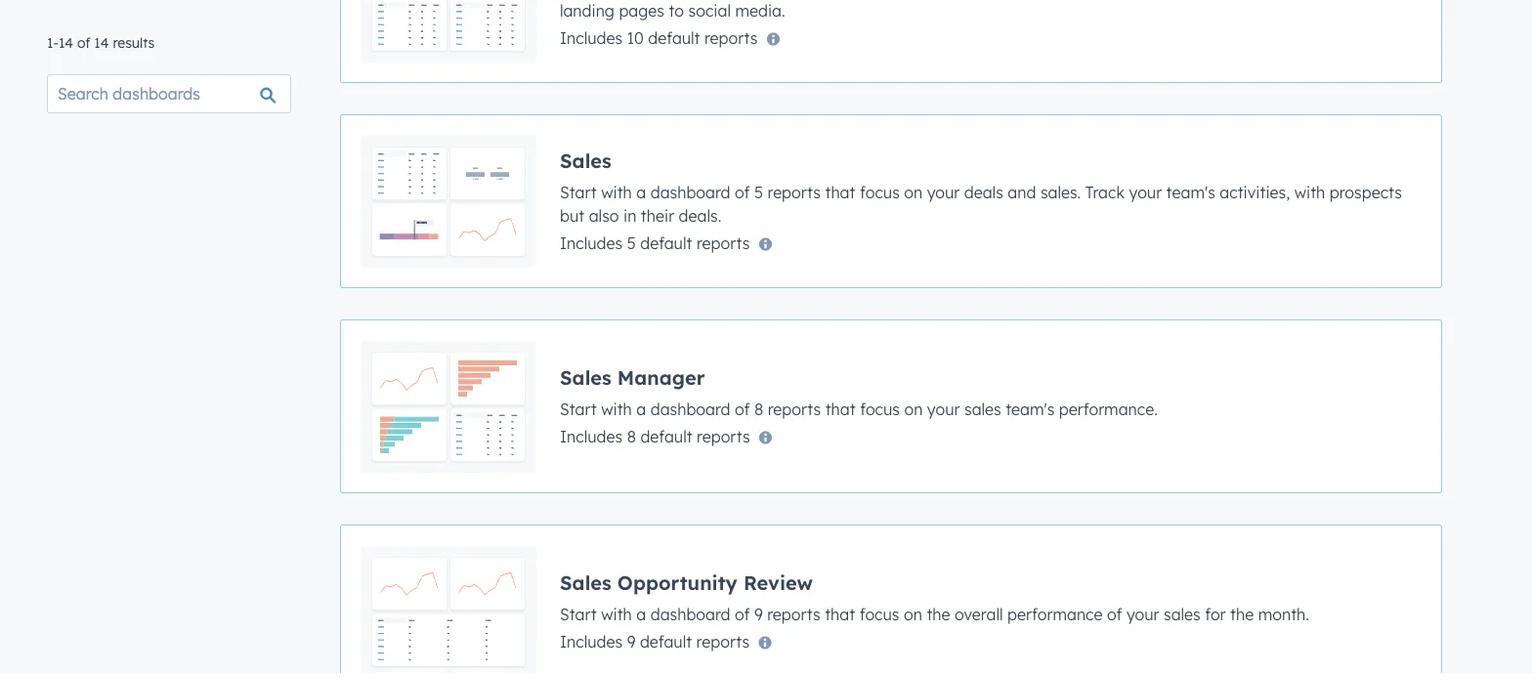 Task type: locate. For each thing, give the bounding box(es) containing it.
0 vertical spatial team's
[[1166, 182, 1215, 202]]

start up includes 8 default reports
[[560, 399, 597, 419]]

sales
[[964, 399, 1001, 419], [1164, 604, 1201, 624]]

0 vertical spatial 8
[[754, 399, 763, 419]]

1 vertical spatial focus
[[860, 399, 900, 419]]

with right activities,
[[1294, 182, 1325, 202]]

1-
[[47, 34, 59, 51]]

default inside sales opportunity review checkbox
[[640, 632, 692, 651]]

the
[[927, 604, 950, 624], [1230, 604, 1254, 624]]

1 horizontal spatial 9
[[754, 604, 763, 624]]

of
[[77, 34, 90, 51], [735, 182, 750, 202], [735, 399, 750, 419], [735, 604, 750, 624], [1107, 604, 1122, 624]]

0 vertical spatial dashboard
[[651, 182, 731, 202]]

2 vertical spatial on
[[904, 604, 922, 624]]

3 includes from the top
[[560, 427, 623, 446]]

dashboard up deals.
[[651, 182, 731, 202]]

1 horizontal spatial 5
[[754, 182, 763, 202]]

2 none checkbox from the top
[[340, 320, 1442, 493]]

with
[[601, 182, 632, 202], [1294, 182, 1325, 202], [601, 399, 632, 419], [601, 604, 632, 624]]

but
[[560, 206, 585, 225]]

dashboard down the manager
[[651, 399, 731, 419]]

on inside sales start with a dashboard of 5 reports that focus on your deals and sales. track your team's activities, with prospects but also in their deals.
[[904, 182, 923, 202]]

2 start from the top
[[560, 399, 597, 419]]

0 horizontal spatial 8
[[627, 427, 636, 446]]

a up includes 9 default reports
[[636, 604, 646, 624]]

1 vertical spatial a
[[636, 399, 646, 419]]

default for sales opportunity review
[[640, 632, 692, 651]]

sales inside sales start with a dashboard of 5 reports that focus on your deals and sales. track your team's activities, with prospects but also in their deals.
[[560, 148, 611, 172]]

1 horizontal spatial team's
[[1166, 182, 1215, 202]]

default for sales
[[640, 233, 692, 253]]

1 vertical spatial team's
[[1006, 399, 1055, 419]]

1 vertical spatial that
[[825, 399, 856, 419]]

1 horizontal spatial 14
[[94, 34, 109, 51]]

0 vertical spatial a
[[636, 182, 646, 202]]

none checkbox sales opportunity review
[[340, 525, 1442, 673]]

0 vertical spatial that
[[825, 182, 856, 202]]

default
[[648, 28, 700, 47], [640, 233, 692, 253], [640, 427, 692, 446], [640, 632, 692, 651]]

1 start from the top
[[560, 182, 597, 202]]

default right 10 on the left
[[648, 28, 700, 47]]

2 vertical spatial sales
[[560, 570, 611, 595]]

on inside sales opportunity review start with a dashboard of 9 reports that focus on the overall performance of your sales for the month.
[[904, 604, 922, 624]]

0 vertical spatial focus
[[860, 182, 900, 202]]

start inside sales manager start with a dashboard of 8 reports that focus on your sales team's performance.
[[560, 399, 597, 419]]

2 a from the top
[[636, 399, 646, 419]]

9 down review
[[754, 604, 763, 624]]

8
[[754, 399, 763, 419], [627, 427, 636, 446]]

9 down opportunity
[[627, 632, 636, 651]]

1 vertical spatial 9
[[627, 632, 636, 651]]

1 that from the top
[[825, 182, 856, 202]]

default down the manager
[[640, 427, 692, 446]]

3 that from the top
[[825, 604, 855, 624]]

includes inside option
[[560, 28, 623, 47]]

sales up includes 9 default reports
[[560, 570, 611, 595]]

5
[[754, 182, 763, 202], [627, 233, 636, 253]]

sales for sales opportunity review
[[560, 570, 611, 595]]

sales inside sales opportunity review start with a dashboard of 9 reports that focus on the overall performance of your sales for the month.
[[560, 570, 611, 595]]

a
[[636, 182, 646, 202], [636, 399, 646, 419], [636, 604, 646, 624]]

3 start from the top
[[560, 604, 597, 624]]

reports inside option
[[704, 28, 758, 47]]

1 vertical spatial 8
[[627, 427, 636, 446]]

team's left performance.
[[1006, 399, 1055, 419]]

1 vertical spatial start
[[560, 399, 597, 419]]

track
[[1085, 182, 1125, 202]]

sales manager image
[[361, 340, 536, 473]]

3 none checkbox from the top
[[340, 525, 1442, 673]]

default inside sales manager checkbox
[[640, 427, 692, 446]]

0 vertical spatial 9
[[754, 604, 763, 624]]

1 vertical spatial sales
[[1164, 604, 1201, 624]]

0 vertical spatial on
[[904, 182, 923, 202]]

1 horizontal spatial the
[[1230, 604, 1254, 624]]

none checkbox containing sales opportunity review
[[340, 525, 1442, 673]]

in
[[623, 206, 637, 225]]

sales inside sales manager start with a dashboard of 8 reports that focus on your sales team's performance.
[[560, 365, 611, 389]]

0 vertical spatial none checkbox
[[340, 114, 1442, 288]]

2 vertical spatial that
[[825, 604, 855, 624]]

with inside sales opportunity review start with a dashboard of 9 reports that focus on the overall performance of your sales for the month.
[[601, 604, 632, 624]]

dashboard inside sales manager start with a dashboard of 8 reports that focus on your sales team's performance.
[[651, 399, 731, 419]]

dashboard down opportunity
[[651, 604, 731, 624]]

default inside sales checkbox
[[640, 233, 692, 253]]

none checkbox containing sales
[[340, 114, 1442, 288]]

your
[[927, 182, 960, 202], [1129, 182, 1162, 202], [927, 399, 960, 419], [1127, 604, 1159, 624]]

focus inside sales manager start with a dashboard of 8 reports that focus on your sales team's performance.
[[860, 399, 900, 419]]

with up includes 8 default reports
[[601, 399, 632, 419]]

0 horizontal spatial team's
[[1006, 399, 1055, 419]]

start
[[560, 182, 597, 202], [560, 399, 597, 419], [560, 604, 597, 624]]

includes for sales opportunity review
[[560, 632, 623, 651]]

0 vertical spatial start
[[560, 182, 597, 202]]

reports
[[704, 28, 758, 47], [768, 182, 821, 202], [697, 233, 750, 253], [768, 399, 821, 419], [697, 427, 750, 446], [767, 604, 821, 624], [696, 632, 750, 651]]

the left overall
[[927, 604, 950, 624]]

0 vertical spatial 5
[[754, 182, 763, 202]]

team's
[[1166, 182, 1215, 202], [1006, 399, 1055, 419]]

4 includes from the top
[[560, 632, 623, 651]]

default down their in the top of the page
[[640, 233, 692, 253]]

0 horizontal spatial sales
[[964, 399, 1001, 419]]

1 vertical spatial dashboard
[[651, 399, 731, 419]]

opportunity
[[617, 570, 738, 595]]

with inside sales manager start with a dashboard of 8 reports that focus on your sales team's performance.
[[601, 399, 632, 419]]

includes 9 default reports
[[560, 632, 750, 651]]

1 vertical spatial sales
[[560, 365, 611, 389]]

deals.
[[679, 206, 722, 225]]

0 horizontal spatial 5
[[627, 233, 636, 253]]

sales up but
[[560, 148, 611, 172]]

1 vertical spatial 5
[[627, 233, 636, 253]]

their
[[641, 206, 674, 225]]

default for sales manager
[[640, 427, 692, 446]]

that
[[825, 182, 856, 202], [825, 399, 856, 419], [825, 604, 855, 624]]

includes
[[560, 28, 623, 47], [560, 233, 623, 253], [560, 427, 623, 446], [560, 632, 623, 651]]

1 includes from the top
[[560, 28, 623, 47]]

2 sales from the top
[[560, 365, 611, 389]]

0 horizontal spatial the
[[927, 604, 950, 624]]

0 horizontal spatial 9
[[627, 632, 636, 651]]

none checkbox sales
[[340, 114, 1442, 288]]

2 vertical spatial a
[[636, 604, 646, 624]]

on inside sales manager start with a dashboard of 8 reports that focus on your sales team's performance.
[[904, 399, 923, 419]]

start up includes 9 default reports
[[560, 604, 597, 624]]

1 dashboard from the top
[[651, 182, 731, 202]]

0 horizontal spatial 14
[[59, 34, 73, 51]]

performance
[[1008, 604, 1103, 624]]

the right for
[[1230, 604, 1254, 624]]

start up but
[[560, 182, 597, 202]]

includes for sales manager
[[560, 427, 623, 446]]

sales
[[560, 148, 611, 172], [560, 365, 611, 389], [560, 570, 611, 595]]

a inside sales manager start with a dashboard of 8 reports that focus on your sales team's performance.
[[636, 399, 646, 419]]

9 inside sales opportunity review start with a dashboard of 9 reports that focus on the overall performance of your sales for the month.
[[754, 604, 763, 624]]

none checkbox containing sales manager
[[340, 320, 1442, 493]]

0 vertical spatial sales
[[964, 399, 1001, 419]]

3 dashboard from the top
[[651, 604, 731, 624]]

9
[[754, 604, 763, 624], [627, 632, 636, 651]]

1 horizontal spatial 8
[[754, 399, 763, 419]]

1-14 of 14 results
[[47, 34, 155, 51]]

focus inside sales opportunity review start with a dashboard of 9 reports that focus on the overall performance of your sales for the month.
[[860, 604, 900, 624]]

that inside sales manager start with a dashboard of 8 reports that focus on your sales team's performance.
[[825, 399, 856, 419]]

focus
[[860, 182, 900, 202], [860, 399, 900, 419], [860, 604, 900, 624]]

1 a from the top
[[636, 182, 646, 202]]

2 vertical spatial dashboard
[[651, 604, 731, 624]]

review
[[744, 570, 813, 595]]

2 includes from the top
[[560, 233, 623, 253]]

of inside sales start with a dashboard of 5 reports that focus on your deals and sales. track your team's activities, with prospects but also in their deals.
[[735, 182, 750, 202]]

1 horizontal spatial sales
[[1164, 604, 1201, 624]]

2 that from the top
[[825, 399, 856, 419]]

2 vertical spatial none checkbox
[[340, 525, 1442, 673]]

1 vertical spatial on
[[904, 399, 923, 419]]

performance.
[[1059, 399, 1158, 419]]

team's inside sales start with a dashboard of 5 reports that focus on your deals and sales. track your team's activities, with prospects but also in their deals.
[[1166, 182, 1215, 202]]

includes 10 default reports
[[560, 28, 758, 47]]

on
[[904, 182, 923, 202], [904, 399, 923, 419], [904, 604, 922, 624]]

10
[[627, 28, 644, 47]]

sales left the manager
[[560, 365, 611, 389]]

3 a from the top
[[636, 604, 646, 624]]

2 vertical spatial start
[[560, 604, 597, 624]]

a up includes 8 default reports
[[636, 399, 646, 419]]

None checkbox
[[340, 114, 1442, 288], [340, 320, 1442, 493], [340, 525, 1442, 673]]

2 dashboard from the top
[[651, 399, 731, 419]]

and
[[1008, 182, 1036, 202]]

focus inside sales start with a dashboard of 5 reports that focus on your deals and sales. track your team's activities, with prospects but also in their deals.
[[860, 182, 900, 202]]

start inside sales opportunity review start with a dashboard of 9 reports that focus on the overall performance of your sales for the month.
[[560, 604, 597, 624]]

2 vertical spatial focus
[[860, 604, 900, 624]]

default down opportunity
[[640, 632, 692, 651]]

1 sales from the top
[[560, 148, 611, 172]]

Includes 10 default reports checkbox
[[340, 0, 1442, 83]]

3 sales from the top
[[560, 570, 611, 595]]

14
[[59, 34, 73, 51], [94, 34, 109, 51]]

team's left activities,
[[1166, 182, 1215, 202]]

activities,
[[1220, 182, 1290, 202]]

1 vertical spatial none checkbox
[[340, 320, 1442, 493]]

a up in
[[636, 182, 646, 202]]

with up includes 9 default reports
[[601, 604, 632, 624]]

dashboard
[[651, 182, 731, 202], [651, 399, 731, 419], [651, 604, 731, 624]]

0 vertical spatial sales
[[560, 148, 611, 172]]

1 none checkbox from the top
[[340, 114, 1442, 288]]



Task type: vqa. For each thing, say whether or not it's contained in the screenshot.
Last 90 days button
no



Task type: describe. For each thing, give the bounding box(es) containing it.
includes 8 default reports
[[560, 427, 750, 446]]

1 14 from the left
[[59, 34, 73, 51]]

default inside option
[[648, 28, 700, 47]]

sales for sales
[[560, 148, 611, 172]]

none checkbox sales manager
[[340, 320, 1442, 493]]

dashboard inside sales opportunity review start with a dashboard of 9 reports that focus on the overall performance of your sales for the month.
[[651, 604, 731, 624]]

reports inside sales opportunity review start with a dashboard of 9 reports that focus on the overall performance of your sales for the month.
[[767, 604, 821, 624]]

marketing channel performance image
[[361, 0, 536, 63]]

Search search field
[[47, 74, 291, 113]]

team's inside sales manager start with a dashboard of 8 reports that focus on your sales team's performance.
[[1006, 399, 1055, 419]]

for
[[1205, 604, 1226, 624]]

month.
[[1258, 604, 1309, 624]]

a inside sales start with a dashboard of 5 reports that focus on your deals and sales. track your team's activities, with prospects but also in their deals.
[[636, 182, 646, 202]]

sales.
[[1041, 182, 1081, 202]]

your inside sales opportunity review start with a dashboard of 9 reports that focus on the overall performance of your sales for the month.
[[1127, 604, 1159, 624]]

reports inside sales start with a dashboard of 5 reports that focus on your deals and sales. track your team's activities, with prospects but also in their deals.
[[768, 182, 821, 202]]

2 the from the left
[[1230, 604, 1254, 624]]

start inside sales start with a dashboard of 5 reports that focus on your deals and sales. track your team's activities, with prospects but also in their deals.
[[560, 182, 597, 202]]

that inside sales opportunity review start with a dashboard of 9 reports that focus on the overall performance of your sales for the month.
[[825, 604, 855, 624]]

sales opportunity review start with a dashboard of 9 reports that focus on the overall performance of your sales for the month.
[[560, 570, 1309, 624]]

5 inside sales start with a dashboard of 5 reports that focus on your deals and sales. track your team's activities, with prospects but also in their deals.
[[754, 182, 763, 202]]

reports inside sales manager start with a dashboard of 8 reports that focus on your sales team's performance.
[[768, 399, 821, 419]]

sales inside sales opportunity review start with a dashboard of 9 reports that focus on the overall performance of your sales for the month.
[[1164, 604, 1201, 624]]

8 inside sales manager start with a dashboard of 8 reports that focus on your sales team's performance.
[[754, 399, 763, 419]]

deals
[[964, 182, 1003, 202]]

dashboard inside sales start with a dashboard of 5 reports that focus on your deals and sales. track your team's activities, with prospects but also in their deals.
[[651, 182, 731, 202]]

a inside sales opportunity review start with a dashboard of 9 reports that focus on the overall performance of your sales for the month.
[[636, 604, 646, 624]]

that inside sales start with a dashboard of 5 reports that focus on your deals and sales. track your team's activities, with prospects but also in their deals.
[[825, 182, 856, 202]]

of inside sales manager start with a dashboard of 8 reports that focus on your sales team's performance.
[[735, 399, 750, 419]]

sales image
[[361, 135, 536, 268]]

2 14 from the left
[[94, 34, 109, 51]]

results
[[113, 34, 155, 51]]

overall
[[955, 604, 1003, 624]]

manager
[[617, 365, 705, 389]]

also
[[589, 206, 619, 225]]

includes for sales
[[560, 233, 623, 253]]

sales manager start with a dashboard of 8 reports that focus on your sales team's performance.
[[560, 365, 1158, 419]]

sales for sales manager
[[560, 365, 611, 389]]

includes 5 default reports
[[560, 233, 750, 253]]

sales opportunity review image
[[361, 545, 536, 673]]

1 the from the left
[[927, 604, 950, 624]]

prospects
[[1330, 182, 1402, 202]]

sales inside sales manager start with a dashboard of 8 reports that focus on your sales team's performance.
[[964, 399, 1001, 419]]

with up also
[[601, 182, 632, 202]]

your inside sales manager start with a dashboard of 8 reports that focus on your sales team's performance.
[[927, 399, 960, 419]]

sales start with a dashboard of 5 reports that focus on your deals and sales. track your team's activities, with prospects but also in their deals.
[[560, 148, 1402, 225]]



